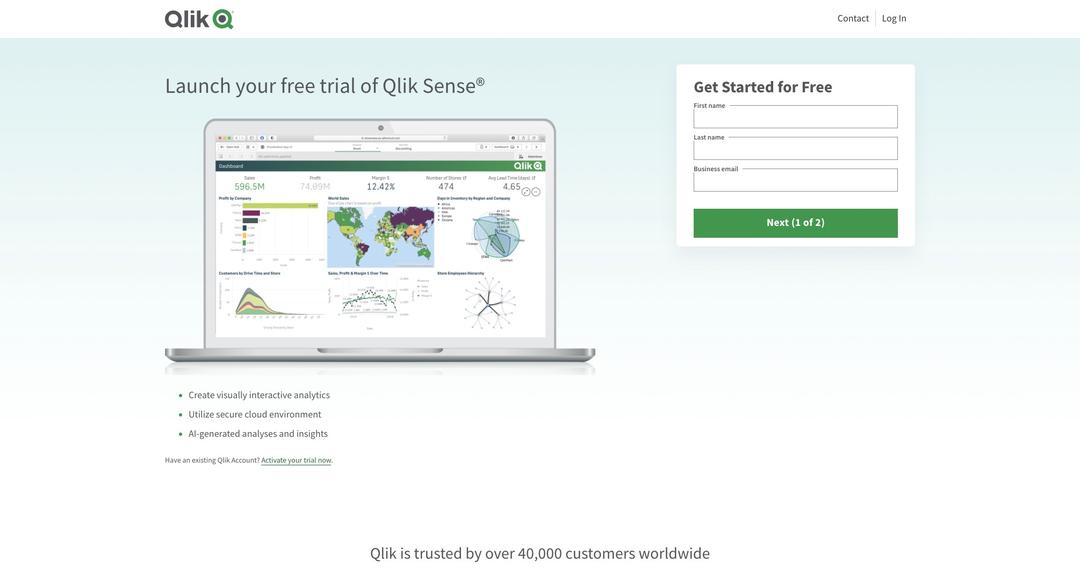 Task type: describe. For each thing, give the bounding box(es) containing it.
by
[[466, 544, 482, 564]]

create visually interactive analytics
[[189, 390, 330, 402]]

Business email text field
[[694, 169, 898, 192]]

get started for free
[[694, 76, 833, 98]]

sense®
[[422, 72, 485, 99]]

first name
[[694, 101, 725, 110]]

0 vertical spatial trial
[[320, 72, 356, 99]]

utilize secure cloud environment
[[189, 409, 321, 421]]

40,000
[[518, 544, 562, 564]]

last
[[694, 133, 706, 142]]

business
[[694, 164, 720, 174]]

analyses
[[242, 428, 277, 441]]

launch
[[165, 72, 231, 99]]

Last name text field
[[694, 137, 898, 160]]

trusted
[[414, 544, 462, 564]]

generated
[[199, 428, 240, 441]]

name for first name
[[709, 101, 725, 110]]

free
[[802, 76, 833, 98]]

log in
[[882, 12, 907, 25]]

contact link
[[838, 10, 869, 27]]

0 horizontal spatial your
[[235, 72, 276, 99]]

contact
[[838, 12, 869, 25]]

1 vertical spatial qlik
[[217, 456, 230, 465]]

activate your trial now link
[[261, 456, 331, 466]]

email
[[722, 164, 738, 174]]

of
[[360, 72, 378, 99]]

first
[[694, 101, 707, 110]]

started
[[722, 76, 774, 98]]

insights
[[296, 428, 328, 441]]

now
[[318, 456, 331, 465]]

cloud
[[245, 409, 267, 421]]

2 vertical spatial qlik
[[370, 544, 397, 564]]

log in link
[[882, 10, 907, 27]]

free
[[280, 72, 315, 99]]

get
[[694, 76, 718, 98]]

go to the home page. image
[[165, 9, 234, 30]]

First name text field
[[694, 105, 898, 128]]



Task type: locate. For each thing, give the bounding box(es) containing it.
customers
[[565, 544, 636, 564]]

interactive
[[249, 390, 292, 402]]

None submit
[[694, 209, 898, 238]]

1 vertical spatial your
[[288, 456, 302, 465]]

for
[[778, 76, 798, 98]]

utilize
[[189, 409, 214, 421]]

account?
[[231, 456, 260, 465]]

trial
[[320, 72, 356, 99], [304, 456, 316, 465]]

and
[[279, 428, 295, 441]]

qlik left is
[[370, 544, 397, 564]]

visually
[[217, 390, 247, 402]]

1 vertical spatial trial
[[304, 456, 316, 465]]

have an existing qlik account? activate your trial now .
[[165, 456, 333, 465]]

worldwide
[[639, 544, 710, 564]]

over
[[485, 544, 515, 564]]

an
[[182, 456, 190, 465]]

secure
[[216, 409, 243, 421]]

name right first
[[709, 101, 725, 110]]

0 vertical spatial your
[[235, 72, 276, 99]]

1 vertical spatial name
[[708, 133, 725, 142]]

existing
[[192, 456, 216, 465]]

business email
[[694, 164, 738, 174]]

qlik right existing at left
[[217, 456, 230, 465]]

ai-generated analyses and insights
[[189, 428, 328, 441]]

trial left of
[[320, 72, 356, 99]]

qlik is trusted by over 40,000 customers worldwide
[[370, 544, 710, 564]]

log
[[882, 12, 897, 25]]

name for last name
[[708, 133, 725, 142]]

name right last
[[708, 133, 725, 142]]

0 vertical spatial name
[[709, 101, 725, 110]]

launch your free trial of qlik sense®
[[165, 72, 485, 99]]

ai-
[[189, 428, 199, 441]]

0 horizontal spatial trial
[[304, 456, 316, 465]]

your left free
[[235, 72, 276, 99]]

0 vertical spatial qlik
[[382, 72, 418, 99]]

qlik
[[382, 72, 418, 99], [217, 456, 230, 465], [370, 544, 397, 564]]

name
[[709, 101, 725, 110], [708, 133, 725, 142]]

in
[[899, 12, 907, 25]]

have
[[165, 456, 181, 465]]

create
[[189, 390, 215, 402]]

last name
[[694, 133, 725, 142]]

.
[[331, 456, 333, 465]]

environment
[[269, 409, 321, 421]]

analytics
[[294, 390, 330, 402]]

activate
[[261, 456, 286, 465]]

your right activate
[[288, 456, 302, 465]]

1 horizontal spatial trial
[[320, 72, 356, 99]]

qlik right of
[[382, 72, 418, 99]]

trial left now
[[304, 456, 316, 465]]

is
[[400, 544, 411, 564]]

your
[[235, 72, 276, 99], [288, 456, 302, 465]]

1 horizontal spatial your
[[288, 456, 302, 465]]



Task type: vqa. For each thing, say whether or not it's contained in the screenshot.
'interactive'
yes



